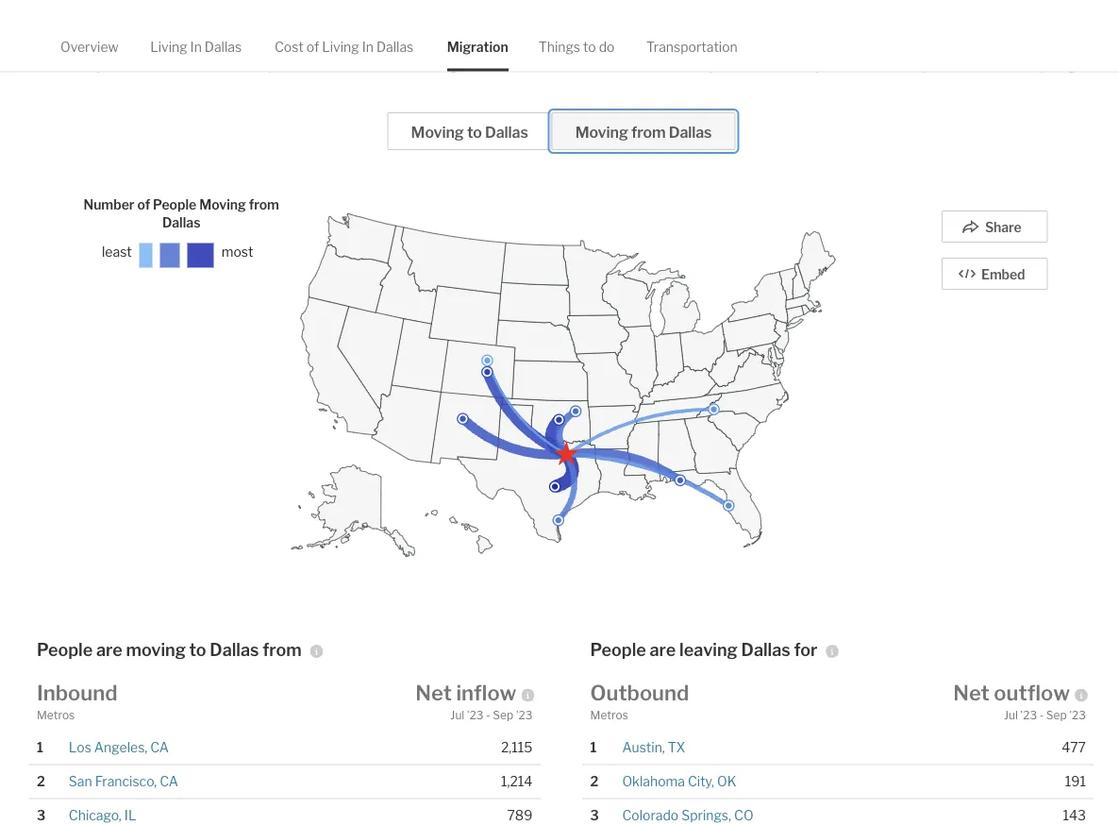 Task type: locate. For each thing, give the bounding box(es) containing it.
0 horizontal spatial most
[[222, 245, 253, 261]]

of for living
[[307, 39, 319, 55]]

1 jul '23 - sep '23 from the left
[[451, 709, 533, 723]]

destination
[[855, 35, 934, 53]]

2,115
[[501, 740, 533, 756]]

into
[[355, 35, 382, 53]]

moving to dallas
[[411, 123, 528, 142]]

more
[[431, 35, 468, 53]]

1 horizontal spatial people
[[153, 197, 197, 213]]

people up inbound
[[37, 640, 93, 661]]

0 horizontal spatial in
[[190, 39, 202, 55]]

homebuyers inside austin was the most popular destination among homebuyers followed by oklahoma city and colorado springs .
[[651, 55, 740, 74]]

oklahoma down 'austin, tx' link
[[623, 774, 685, 790]]

0 horizontal spatial .
[[467, 55, 470, 74]]

are
[[96, 640, 122, 661], [650, 640, 676, 661]]

living
[[150, 39, 188, 55], [322, 39, 359, 55]]

inflow
[[456, 680, 517, 706]]

2 net from the left
[[954, 680, 990, 706]]

.
[[467, 55, 470, 74], [1085, 55, 1088, 74]]

people right number
[[153, 197, 197, 213]]

1 horizontal spatial sep
[[1047, 709, 1068, 723]]

0 horizontal spatial followed
[[195, 55, 256, 74]]

in up "san francisco and chicago ."
[[362, 39, 374, 55]]

'23 down 'outflow'
[[1021, 709, 1038, 723]]

1,214
[[501, 774, 533, 790]]

followed inside more than any other metro followed by
[[195, 55, 256, 74]]

1 horizontal spatial by
[[807, 55, 824, 74]]

net left inflow
[[416, 680, 452, 706]]

2 and from the left
[[934, 55, 960, 74]]

1 1 from the left
[[37, 740, 43, 756]]

2 jul from the left
[[1005, 709, 1019, 723]]

0 horizontal spatial metros
[[37, 709, 75, 723]]

0 horizontal spatial colorado
[[623, 808, 679, 824]]

ok
[[718, 774, 737, 790]]

than
[[44, 55, 76, 74]]

jul
[[451, 709, 465, 723], [1005, 709, 1019, 723]]

0 horizontal spatial 2
[[37, 774, 45, 790]]

homebuyers down transportation
[[651, 55, 740, 74]]

1 3 from the left
[[37, 808, 46, 824]]

austin,
[[623, 740, 665, 756]]

to left move
[[295, 35, 309, 53]]

1 horizontal spatial living
[[322, 39, 359, 55]]

0 vertical spatial oklahoma
[[827, 55, 899, 74]]

2 followed from the left
[[743, 55, 804, 74]]

1 horizontal spatial jul
[[1005, 709, 1019, 723]]

chicago,
[[69, 808, 122, 824]]

0 horizontal spatial jul
[[451, 709, 465, 723]]

'23
[[467, 709, 484, 723], [516, 709, 533, 723], [1021, 709, 1038, 723], [1070, 709, 1087, 723]]

1 vertical spatial homebuyers
[[651, 55, 740, 74]]

191
[[1066, 774, 1087, 790]]

3 '23 from the left
[[1021, 709, 1038, 723]]

net left 'outflow'
[[954, 680, 990, 706]]

sep down 'outflow'
[[1047, 709, 1068, 723]]

1 horizontal spatial -
[[1040, 709, 1045, 723]]

1 metros from the left
[[37, 709, 75, 723]]

0 horizontal spatial 3
[[37, 808, 46, 824]]

1 horizontal spatial oklahoma
[[827, 55, 899, 74]]

san francisco, ca
[[69, 774, 178, 790]]

jul '23 - sep '23 down inflow
[[451, 709, 533, 723]]

2 for inbound
[[37, 774, 45, 790]]

by down searched
[[259, 55, 276, 74]]

homebuyers up metro
[[134, 35, 223, 53]]

to
[[295, 35, 309, 53], [584, 39, 596, 55], [467, 123, 482, 142], [189, 640, 206, 661]]

0 vertical spatial colorado
[[963, 55, 1028, 74]]

jul down net outflow
[[1005, 709, 1019, 723]]

2 2 from the left
[[591, 774, 599, 790]]

4 '23 from the left
[[1070, 709, 1087, 723]]

1 horizontal spatial most
[[758, 35, 795, 53]]

of inside number of people moving from dallas
[[137, 197, 150, 213]]

net
[[416, 680, 452, 706], [954, 680, 990, 706]]

living up francisco
[[322, 39, 359, 55]]

0 horizontal spatial people
[[37, 640, 93, 661]]

metros down inbound
[[37, 709, 75, 723]]

jul '23 - sep '23 for outflow
[[1005, 709, 1087, 723]]

1 horizontal spatial in
[[362, 39, 374, 55]]

move
[[313, 35, 352, 53]]

1 jul from the left
[[451, 709, 465, 723]]

ca
[[150, 740, 169, 756], [160, 774, 178, 790]]

1 horizontal spatial and
[[934, 55, 960, 74]]

other
[[108, 55, 146, 74]]

1 in from the left
[[190, 39, 202, 55]]

2 sep from the left
[[1047, 709, 1068, 723]]

least
[[102, 245, 132, 261]]

1 horizontal spatial net
[[954, 680, 990, 706]]

los for los angeles, ca
[[69, 740, 91, 756]]

1 horizontal spatial san
[[279, 55, 306, 74]]

3 left chicago,
[[37, 808, 46, 824]]

0 horizontal spatial jul '23 - sep '23
[[451, 709, 533, 723]]

1 vertical spatial of
[[137, 197, 150, 213]]

1 - from the left
[[486, 709, 491, 723]]

sep down inflow
[[493, 709, 514, 723]]

colorado
[[963, 55, 1028, 74], [623, 808, 679, 824]]

0 vertical spatial most
[[758, 35, 795, 53]]

colorado down oklahoma city, ok link
[[623, 808, 679, 824]]

tx
[[668, 740, 686, 756]]

chicago
[[410, 55, 467, 74]]

living in dallas
[[150, 39, 242, 55]]

co
[[735, 808, 754, 824]]

in up metro
[[190, 39, 202, 55]]

and inside austin was the most popular destination among homebuyers followed by oklahoma city and colorado springs .
[[934, 55, 960, 74]]

0 vertical spatial ca
[[150, 740, 169, 756]]

francisco
[[309, 55, 377, 74]]

net for net inflow
[[416, 680, 452, 706]]

metros for inbound
[[37, 709, 75, 723]]

2 jul '23 - sep '23 from the left
[[1005, 709, 1087, 723]]

colorado down 'among'
[[963, 55, 1028, 74]]

1 vertical spatial san
[[69, 774, 92, 790]]

0 horizontal spatial net
[[416, 680, 452, 706]]

1 vertical spatial ca
[[160, 774, 178, 790]]

0 vertical spatial of
[[307, 39, 319, 55]]

people
[[153, 197, 197, 213], [37, 640, 93, 661], [591, 640, 647, 661]]

3 right '789'
[[591, 808, 599, 824]]

by
[[259, 55, 276, 74], [807, 55, 824, 74]]

san francisco, ca link
[[69, 774, 178, 790]]

any
[[79, 55, 105, 74]]

0 horizontal spatial by
[[259, 55, 276, 74]]

most inside austin was the most popular destination among homebuyers followed by oklahoma city and colorado springs .
[[758, 35, 795, 53]]

0 horizontal spatial -
[[486, 709, 491, 723]]

san up chicago,
[[69, 774, 92, 790]]

- down 'outflow'
[[1040, 709, 1045, 723]]

1 vertical spatial oklahoma
[[623, 774, 685, 790]]

2
[[37, 774, 45, 790], [591, 774, 599, 790]]

and
[[381, 55, 407, 74], [934, 55, 960, 74]]

by down popular
[[807, 55, 824, 74]]

jul for outflow
[[1005, 709, 1019, 723]]

1 left austin, on the right bottom of page
[[591, 740, 597, 756]]

ca right the francisco,
[[160, 774, 178, 790]]

number of people moving from dallas
[[84, 197, 279, 231]]

most right the
[[758, 35, 795, 53]]

2 left san francisco, ca at bottom
[[37, 774, 45, 790]]

0 horizontal spatial 1
[[37, 740, 43, 756]]

1 are from the left
[[96, 640, 122, 661]]

0 horizontal spatial living
[[150, 39, 188, 55]]

1 2 from the left
[[37, 774, 45, 790]]

1 horizontal spatial followed
[[743, 55, 804, 74]]

1 horizontal spatial .
[[1085, 55, 1088, 74]]

embed button
[[942, 258, 1049, 290]]

0 horizontal spatial and
[[381, 55, 407, 74]]

from
[[632, 123, 666, 142], [249, 197, 279, 213], [263, 640, 302, 661]]

1 horizontal spatial of
[[307, 39, 319, 55]]

and down the into
[[381, 55, 407, 74]]

of right cost
[[307, 39, 319, 55]]

2 horizontal spatial people
[[591, 640, 647, 661]]

1 horizontal spatial colorado
[[963, 55, 1028, 74]]

1 horizontal spatial moving
[[411, 123, 464, 142]]

austin, tx link
[[623, 740, 686, 756]]

- for net outflow
[[1040, 709, 1045, 723]]

inbound
[[37, 680, 118, 706]]

moving inside number of people moving from dallas
[[199, 197, 246, 213]]

789
[[507, 808, 533, 824]]

2 '23 from the left
[[516, 709, 533, 723]]

people up outbound
[[591, 640, 647, 661]]

metro
[[149, 55, 192, 74]]

2 - from the left
[[1040, 709, 1045, 723]]

0 vertical spatial los
[[44, 35, 70, 53]]

colorado springs, co
[[623, 808, 754, 824]]

0 horizontal spatial moving
[[199, 197, 246, 213]]

1 horizontal spatial 1
[[591, 740, 597, 756]]

cost of living in dallas
[[275, 39, 414, 55]]

jul down net inflow
[[451, 709, 465, 723]]

metros for outbound
[[591, 709, 629, 723]]

2 1 from the left
[[591, 740, 597, 756]]

more than any other metro followed by
[[44, 35, 468, 74]]

- for net inflow
[[486, 709, 491, 723]]

3
[[37, 808, 46, 824], [591, 808, 599, 824]]

los left angeles,
[[69, 740, 91, 756]]

'23 up the '477'
[[1070, 709, 1087, 723]]

things
[[539, 39, 581, 55]]

2 are from the left
[[650, 640, 676, 661]]

0 horizontal spatial are
[[96, 640, 122, 661]]

1 followed from the left
[[195, 55, 256, 74]]

2 horizontal spatial moving
[[576, 123, 629, 142]]

2 3 from the left
[[591, 808, 599, 824]]

oklahoma down destination
[[827, 55, 899, 74]]

'23 down net inflow
[[467, 709, 484, 723]]

1 vertical spatial los
[[69, 740, 91, 756]]

followed down the
[[743, 55, 804, 74]]

1 horizontal spatial 3
[[591, 808, 599, 824]]

austin was the most popular destination among homebuyers followed by oklahoma city and colorado springs .
[[651, 35, 1088, 74]]

metros
[[37, 709, 75, 723], [591, 709, 629, 723]]

0 vertical spatial san
[[279, 55, 306, 74]]

2 by from the left
[[807, 55, 824, 74]]

los angeles homebuyers searched to move into dallas
[[44, 35, 428, 53]]

followed down los angeles homebuyers searched to move into dallas
[[195, 55, 256, 74]]

ca right angeles,
[[150, 740, 169, 756]]

are left leaving
[[650, 640, 676, 661]]

san down cost
[[279, 55, 306, 74]]

1 net from the left
[[416, 680, 452, 706]]

sep for net inflow
[[493, 709, 514, 723]]

things to do
[[539, 39, 615, 55]]

0 horizontal spatial homebuyers
[[134, 35, 223, 53]]

metros down outbound
[[591, 709, 629, 723]]

1 vertical spatial from
[[249, 197, 279, 213]]

0 horizontal spatial of
[[137, 197, 150, 213]]

angeles
[[74, 35, 131, 53]]

jul '23 - sep '23 down 'outflow'
[[1005, 709, 1087, 723]]

0 horizontal spatial san
[[69, 774, 92, 790]]

1 sep from the left
[[493, 709, 514, 723]]

oklahoma inside austin was the most popular destination among homebuyers followed by oklahoma city and colorado springs .
[[827, 55, 899, 74]]

to down 'migration' link
[[467, 123, 482, 142]]

2 right 1,214
[[591, 774, 599, 790]]

share button
[[942, 211, 1049, 243]]

san
[[279, 55, 306, 74], [69, 774, 92, 790]]

los angeles, ca
[[69, 740, 169, 756]]

1
[[37, 740, 43, 756], [591, 740, 597, 756]]

0 horizontal spatial sep
[[493, 709, 514, 723]]

cost of living in dallas link
[[275, 23, 414, 71]]

1 horizontal spatial are
[[650, 640, 676, 661]]

2 . from the left
[[1085, 55, 1088, 74]]

1 horizontal spatial metros
[[591, 709, 629, 723]]

-
[[486, 709, 491, 723], [1040, 709, 1045, 723]]

and down 'among'
[[934, 55, 960, 74]]

2 for outbound
[[591, 774, 599, 790]]

3 for inbound
[[37, 808, 46, 824]]

2 metros from the left
[[591, 709, 629, 723]]

- down inflow
[[486, 709, 491, 723]]

1 for inbound
[[37, 740, 43, 756]]

people are leaving dallas for
[[591, 640, 818, 661]]

followed inside austin was the most popular destination among homebuyers followed by oklahoma city and colorado springs .
[[743, 55, 804, 74]]

los
[[44, 35, 70, 53], [69, 740, 91, 756]]

are left moving
[[96, 640, 122, 661]]

chicago, il
[[69, 808, 136, 824]]

austin
[[651, 35, 697, 53]]

1 by from the left
[[259, 55, 276, 74]]

1 horizontal spatial homebuyers
[[651, 55, 740, 74]]

1 horizontal spatial jul '23 - sep '23
[[1005, 709, 1087, 723]]

1 for outbound
[[591, 740, 597, 756]]

living up metro
[[150, 39, 188, 55]]

of right number
[[137, 197, 150, 213]]

was
[[700, 35, 729, 53]]

of
[[307, 39, 319, 55], [137, 197, 150, 213]]

share
[[986, 220, 1022, 236]]

'23 up the 2,115
[[516, 709, 533, 723]]

followed
[[195, 55, 256, 74], [743, 55, 804, 74]]

0 horizontal spatial oklahoma
[[623, 774, 685, 790]]

san for san francisco and chicago .
[[279, 55, 306, 74]]

1 vertical spatial most
[[222, 245, 253, 261]]

1 down inbound
[[37, 740, 43, 756]]

most down number of people moving from dallas
[[222, 245, 253, 261]]

1 horizontal spatial 2
[[591, 774, 599, 790]]

people inside number of people moving from dallas
[[153, 197, 197, 213]]

los up than
[[44, 35, 70, 53]]

do
[[599, 39, 615, 55]]

most
[[758, 35, 795, 53], [222, 245, 253, 261]]



Task type: describe. For each thing, give the bounding box(es) containing it.
san francisco and chicago .
[[279, 55, 470, 74]]

san for san francisco, ca
[[69, 774, 92, 790]]

1 living from the left
[[150, 39, 188, 55]]

from inside number of people moving from dallas
[[249, 197, 279, 213]]

il
[[124, 808, 136, 824]]

0 vertical spatial homebuyers
[[134, 35, 223, 53]]

springs,
[[682, 808, 732, 824]]

overview
[[60, 39, 119, 55]]

city,
[[688, 774, 715, 790]]

jul for inflow
[[451, 709, 465, 723]]

477
[[1062, 740, 1087, 756]]

143
[[1064, 808, 1087, 824]]

people for outbound
[[591, 640, 647, 661]]

moving from dallas
[[576, 123, 712, 142]]

chicago, il link
[[69, 808, 136, 824]]

1 '23 from the left
[[467, 709, 484, 723]]

colorado inside austin was the most popular destination among homebuyers followed by oklahoma city and colorado springs .
[[963, 55, 1028, 74]]

among
[[937, 35, 986, 53]]

sep for net outflow
[[1047, 709, 1068, 723]]

moving for moving to
[[411, 123, 464, 142]]

by inside more than any other metro followed by
[[259, 55, 276, 74]]

austin, tx
[[623, 740, 686, 756]]

2 in from the left
[[362, 39, 374, 55]]

transportation link
[[647, 23, 738, 71]]

net outflow
[[954, 680, 1071, 706]]

leaving
[[680, 640, 738, 661]]

francisco,
[[95, 774, 157, 790]]

. inside austin was the most popular destination among homebuyers followed by oklahoma city and colorado springs .
[[1085, 55, 1088, 74]]

living in dallas link
[[150, 23, 242, 71]]

are for inbound
[[96, 640, 122, 661]]

number
[[84, 197, 135, 213]]

moving
[[126, 640, 186, 661]]

0 vertical spatial from
[[632, 123, 666, 142]]

for
[[795, 640, 818, 661]]

popular
[[798, 35, 852, 53]]

to left do
[[584, 39, 596, 55]]

net inflow
[[416, 680, 517, 706]]

cost
[[275, 39, 304, 55]]

1 . from the left
[[467, 55, 470, 74]]

oklahoma city, ok
[[623, 774, 737, 790]]

ca for san francisco, ca
[[160, 774, 178, 790]]

2 living from the left
[[322, 39, 359, 55]]

the
[[732, 35, 755, 53]]

oklahoma city, ok link
[[623, 774, 737, 790]]

city
[[902, 55, 930, 74]]

ca for los angeles, ca
[[150, 740, 169, 756]]

jul '23 - sep '23 for inflow
[[451, 709, 533, 723]]

migration link
[[447, 23, 509, 71]]

overview link
[[60, 23, 119, 71]]

springs
[[1031, 55, 1085, 74]]

people are moving to dallas from
[[37, 640, 302, 661]]

1 and from the left
[[381, 55, 407, 74]]

by inside austin was the most popular destination among homebuyers followed by oklahoma city and colorado springs .
[[807, 55, 824, 74]]

people for inbound
[[37, 640, 93, 661]]

transportation
[[647, 39, 738, 55]]

colorado springs, co link
[[623, 808, 754, 824]]

outbound
[[591, 680, 690, 706]]

2 vertical spatial from
[[263, 640, 302, 661]]

migration
[[447, 39, 509, 55]]

angeles,
[[94, 740, 148, 756]]

embed
[[982, 267, 1026, 283]]

3 for outbound
[[591, 808, 599, 824]]

net for net outflow
[[954, 680, 990, 706]]

are for outbound
[[650, 640, 676, 661]]

outflow
[[995, 680, 1071, 706]]

things to do link
[[539, 23, 615, 71]]

los for los angeles homebuyers searched to move into dallas
[[44, 35, 70, 53]]

los angeles, ca link
[[69, 740, 169, 756]]

1 vertical spatial colorado
[[623, 808, 679, 824]]

of for people
[[137, 197, 150, 213]]

moving for moving from
[[576, 123, 629, 142]]

dallas inside number of people moving from dallas
[[162, 215, 201, 231]]

searched
[[226, 35, 291, 53]]

to right moving
[[189, 640, 206, 661]]



Task type: vqa. For each thing, say whether or not it's contained in the screenshot.
Favorites on the top of page
no



